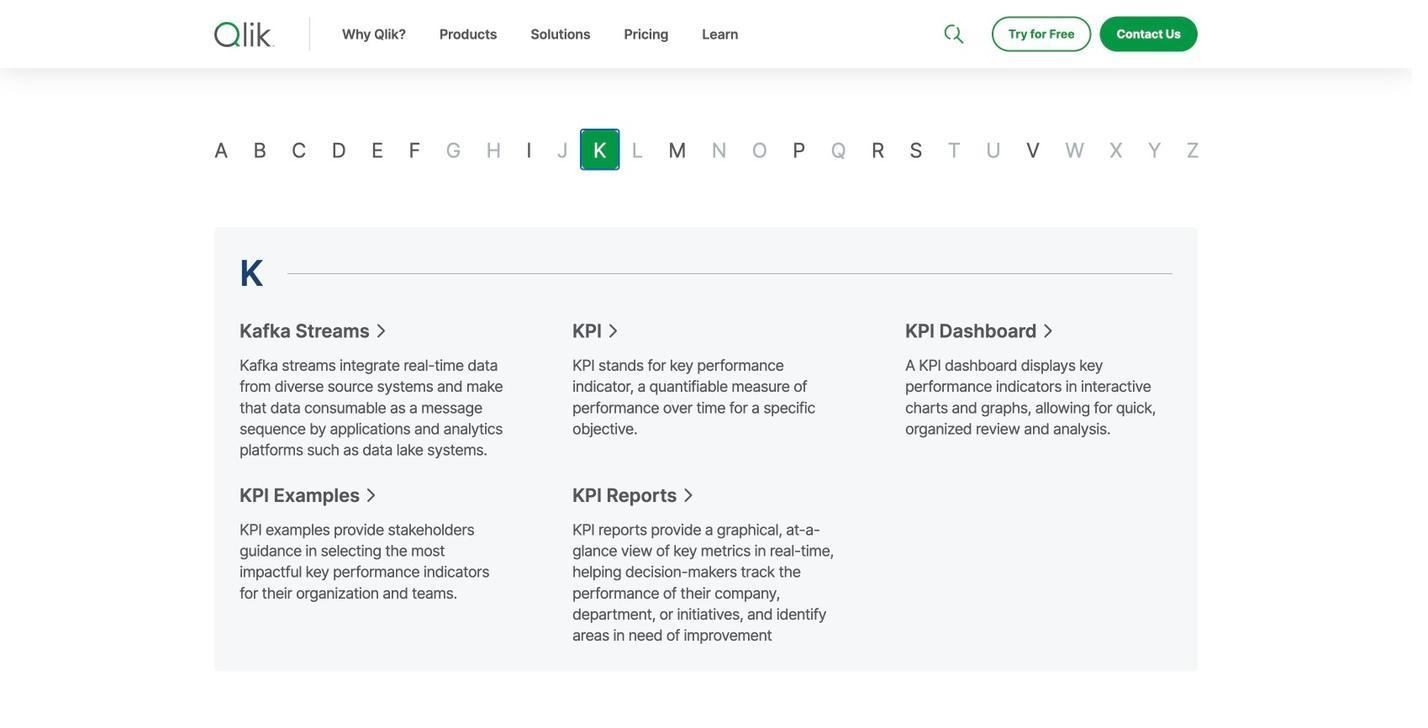 Task type: vqa. For each thing, say whether or not it's contained in the screenshot.
application
no



Task type: locate. For each thing, give the bounding box(es) containing it.
login image
[[1145, 0, 1158, 13]]



Task type: describe. For each thing, give the bounding box(es) containing it.
support image
[[946, 0, 959, 13]]

qlik image
[[214, 22, 275, 47]]



